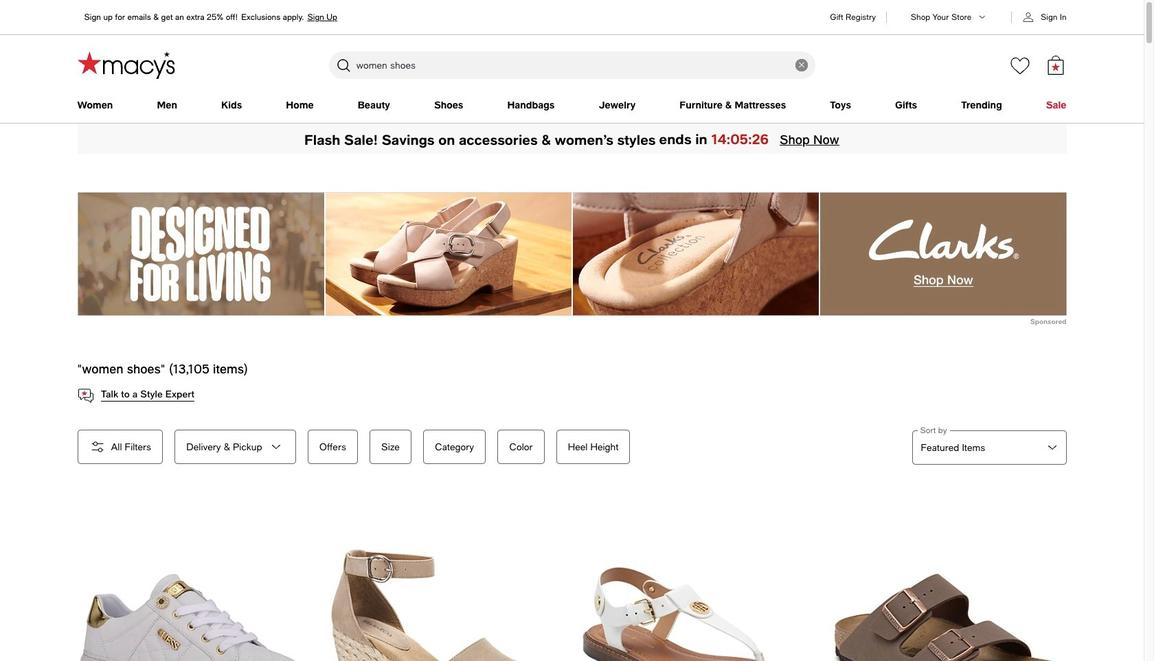 Task type: describe. For each thing, give the bounding box(es) containing it.
click to clear this textbox image
[[795, 59, 808, 71]]

search large image
[[335, 57, 351, 74]]

Search text field
[[329, 52, 815, 79]]



Task type: locate. For each thing, give the bounding box(es) containing it.
status
[[77, 361, 248, 377]]

advertisement element
[[77, 192, 1067, 316]]

shopping bag has 0 items image
[[1046, 55, 1065, 75]]



Task type: vqa. For each thing, say whether or not it's contained in the screenshot.
Click to clear this textbox image
yes



